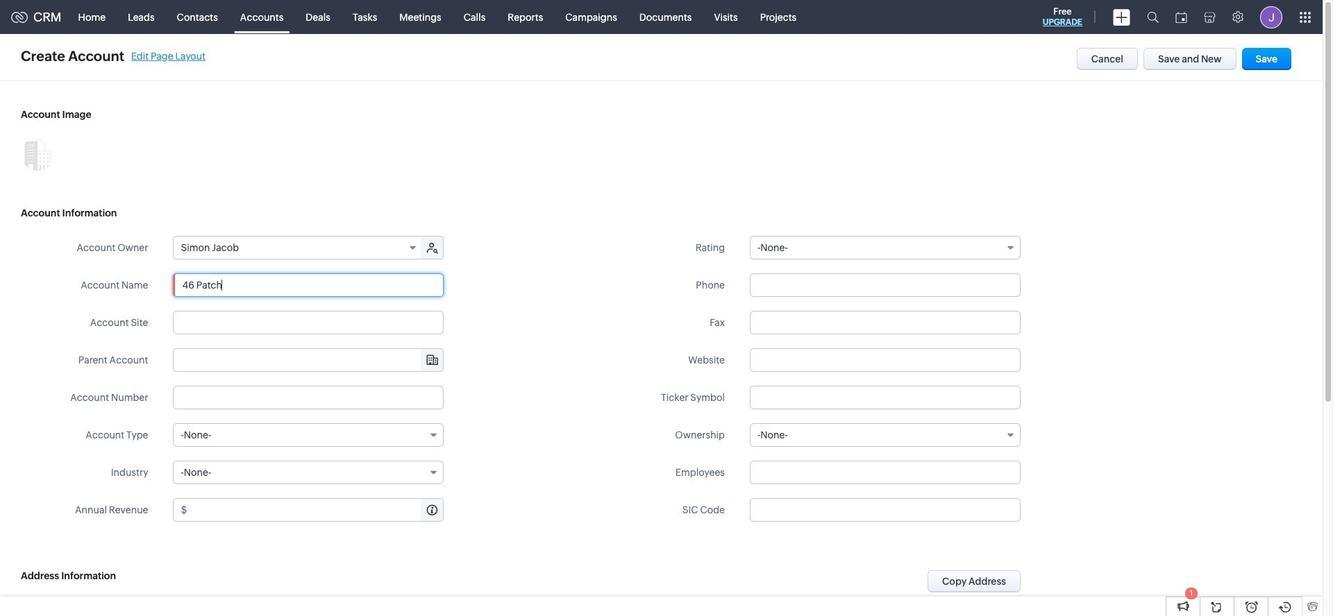Task type: locate. For each thing, give the bounding box(es) containing it.
calendar image
[[1176, 11, 1187, 23]]

logo image
[[11, 11, 28, 23]]

create menu image
[[1113, 9, 1130, 25]]

None text field
[[173, 274, 444, 297], [750, 349, 1021, 372], [174, 349, 443, 371], [173, 274, 444, 297], [750, 349, 1021, 372], [174, 349, 443, 371]]

profile image
[[1260, 6, 1282, 28]]

None text field
[[750, 274, 1021, 297], [173, 311, 444, 335], [750, 311, 1021, 335], [173, 386, 444, 410], [750, 386, 1021, 410], [750, 461, 1021, 485], [750, 499, 1021, 522], [189, 499, 443, 521], [750, 274, 1021, 297], [173, 311, 444, 335], [750, 311, 1021, 335], [173, 386, 444, 410], [750, 386, 1021, 410], [750, 461, 1021, 485], [750, 499, 1021, 522], [189, 499, 443, 521]]

None field
[[750, 236, 1021, 260], [174, 237, 422, 259], [174, 349, 443, 371], [173, 424, 444, 447], [750, 424, 1021, 447], [173, 461, 444, 485], [750, 236, 1021, 260], [174, 237, 422, 259], [174, 349, 443, 371], [173, 424, 444, 447], [750, 424, 1021, 447], [173, 461, 444, 485]]

search element
[[1139, 0, 1167, 34]]



Task type: vqa. For each thing, say whether or not it's contained in the screenshot.
Today link related to Mitsue Tollner (Sample)
no



Task type: describe. For each thing, give the bounding box(es) containing it.
image image
[[21, 137, 54, 171]]

search image
[[1147, 11, 1159, 23]]

profile element
[[1252, 0, 1291, 34]]

create menu element
[[1105, 0, 1139, 34]]



